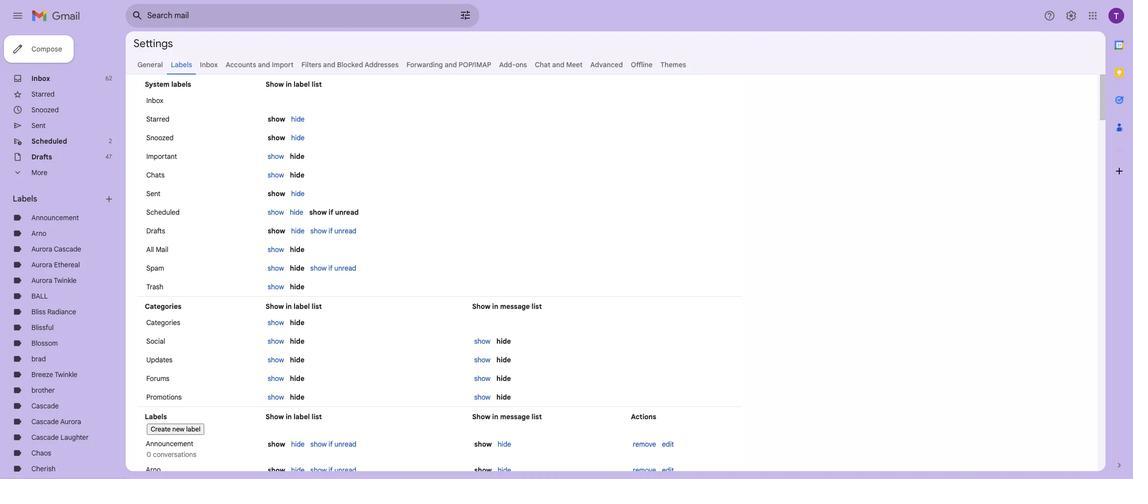 Task type: vqa. For each thing, say whether or not it's contained in the screenshot.
period:
no



Task type: locate. For each thing, give the bounding box(es) containing it.
remove for first remove link from the top
[[633, 441, 657, 450]]

and left pop/imap at left top
[[445, 60, 457, 69]]

0 vertical spatial starred
[[31, 90, 55, 99]]

hide link for sent
[[291, 190, 305, 198]]

snoozed up important
[[146, 134, 174, 142]]

labels for labels link
[[171, 60, 192, 69]]

and right chat
[[553, 60, 565, 69]]

starred up snoozed link
[[31, 90, 55, 99]]

0 vertical spatial remove link
[[633, 441, 657, 450]]

0 vertical spatial snoozed
[[31, 106, 59, 114]]

0 vertical spatial edit link
[[662, 441, 674, 450]]

1 horizontal spatial starred
[[146, 115, 170, 124]]

settings
[[134, 37, 173, 50]]

0 horizontal spatial drafts
[[31, 153, 52, 162]]

2 edit link from the top
[[662, 467, 674, 476]]

0 vertical spatial show in message list
[[472, 303, 542, 311]]

aurora
[[31, 245, 52, 254], [31, 261, 52, 270], [31, 277, 52, 285], [60, 418, 81, 427]]

1 if from the top
[[329, 208, 333, 217]]

show
[[268, 115, 285, 124], [268, 134, 285, 142], [268, 152, 284, 161], [268, 171, 284, 180], [268, 190, 285, 198], [268, 208, 284, 217], [309, 208, 327, 217], [268, 227, 285, 236], [311, 227, 327, 236], [268, 246, 284, 254], [268, 264, 284, 273], [311, 264, 327, 273], [268, 283, 284, 292], [268, 319, 284, 328], [268, 338, 284, 346], [475, 338, 491, 346], [268, 356, 284, 365], [475, 356, 491, 365], [268, 375, 284, 384], [475, 375, 491, 384], [268, 394, 284, 402], [475, 394, 491, 402], [268, 441, 285, 450], [311, 441, 327, 450], [475, 441, 492, 450], [268, 467, 285, 476], [311, 467, 327, 476], [475, 467, 492, 476]]

1 horizontal spatial sent
[[146, 190, 161, 198]]

5 if from the top
[[329, 467, 333, 476]]

1 vertical spatial scheduled
[[146, 208, 180, 217]]

show link for categories
[[268, 319, 284, 328]]

sent down snoozed link
[[31, 121, 46, 130]]

scheduled
[[31, 137, 67, 146], [146, 208, 180, 217]]

chat
[[535, 60, 551, 69]]

labels down more
[[13, 195, 37, 204]]

1 vertical spatial remove link
[[633, 467, 657, 476]]

3 and from the left
[[445, 60, 457, 69]]

important
[[146, 152, 177, 161]]

0 vertical spatial arno
[[31, 229, 46, 238]]

brad
[[31, 355, 46, 364]]

aurora for aurora ethereal
[[31, 261, 52, 270]]

2 show if unread link from the top
[[311, 264, 357, 273]]

3 if from the top
[[329, 264, 333, 273]]

announcement up conversations
[[146, 440, 193, 449]]

1 horizontal spatial inbox
[[146, 96, 164, 105]]

show if unread for drafts
[[311, 227, 357, 236]]

in
[[286, 80, 292, 89], [286, 303, 292, 311], [493, 303, 499, 311], [286, 413, 292, 422], [493, 413, 499, 422]]

0 vertical spatial edit
[[662, 441, 674, 450]]

0 vertical spatial sent
[[31, 121, 46, 130]]

aurora up aurora twinkle
[[31, 261, 52, 270]]

labels up create
[[145, 413, 167, 422]]

1 vertical spatial inbox
[[31, 74, 50, 83]]

starred down system
[[146, 115, 170, 124]]

hide link
[[291, 115, 305, 124], [291, 134, 305, 142], [291, 190, 305, 198], [290, 208, 304, 217], [291, 227, 305, 236], [291, 441, 305, 450], [498, 441, 511, 450], [291, 467, 305, 476], [498, 467, 511, 476]]

in for system labels
[[286, 80, 292, 89]]

2 edit from the top
[[662, 467, 674, 476]]

sent down chats
[[146, 190, 161, 198]]

accounts and import link
[[226, 60, 294, 69]]

show in label list
[[266, 80, 322, 89], [266, 303, 322, 311], [266, 413, 322, 422]]

0 vertical spatial scheduled
[[31, 137, 67, 146]]

if for drafts
[[329, 227, 333, 236]]

0 horizontal spatial scheduled
[[31, 137, 67, 146]]

1 vertical spatial edit
[[662, 467, 674, 476]]

snoozed inside labels navigation
[[31, 106, 59, 114]]

message
[[500, 303, 530, 311], [500, 413, 530, 422]]

edit link for first remove link from the top
[[662, 441, 674, 450]]

list for labels
[[312, 413, 322, 422]]

blossom link
[[31, 339, 58, 348]]

2 remove from the top
[[633, 467, 657, 476]]

and right filters
[[323, 60, 336, 69]]

show link for important
[[268, 152, 284, 161]]

labels
[[171, 60, 192, 69], [13, 195, 37, 204], [145, 413, 167, 422]]

label for labels
[[294, 413, 310, 422]]

0 horizontal spatial arno
[[31, 229, 46, 238]]

1 horizontal spatial arno
[[146, 466, 161, 475]]

2 remove link from the top
[[633, 467, 657, 476]]

ons
[[516, 60, 527, 69]]

cascade down cascade link
[[31, 418, 59, 427]]

remove link
[[633, 441, 657, 450], [633, 467, 657, 476]]

list for system labels
[[312, 80, 322, 89]]

show in label list for system labels
[[266, 80, 322, 89]]

accounts and import
[[226, 60, 294, 69]]

0 vertical spatial inbox link
[[200, 60, 218, 69]]

main menu image
[[12, 10, 24, 22]]

1 message from the top
[[500, 303, 530, 311]]

labels inside navigation
[[13, 195, 37, 204]]

announcement inside announcement 0 conversations
[[146, 440, 193, 449]]

cascade down the brother
[[31, 402, 59, 411]]

drafts up more
[[31, 153, 52, 162]]

2 and from the left
[[323, 60, 336, 69]]

snoozed down the starred link
[[31, 106, 59, 114]]

aurora up ball link on the bottom left of the page
[[31, 277, 52, 285]]

sent inside labels navigation
[[31, 121, 46, 130]]

in for categories
[[286, 303, 292, 311]]

and for filters
[[323, 60, 336, 69]]

0 vertical spatial twinkle
[[54, 277, 77, 285]]

add-
[[500, 60, 516, 69]]

cascade laughter link
[[31, 434, 89, 443]]

and for chat
[[553, 60, 565, 69]]

aurora cascade link
[[31, 245, 81, 254]]

2 show in label list from the top
[[266, 303, 322, 311]]

1 vertical spatial twinkle
[[55, 371, 77, 380]]

0 horizontal spatial inbox link
[[31, 74, 50, 83]]

categories down trash
[[145, 303, 182, 311]]

0
[[147, 451, 151, 460]]

0 horizontal spatial sent
[[31, 121, 46, 130]]

chat and meet
[[535, 60, 583, 69]]

2 horizontal spatial inbox
[[200, 60, 218, 69]]

arno
[[31, 229, 46, 238], [146, 466, 161, 475]]

1 vertical spatial snoozed
[[146, 134, 174, 142]]

0 vertical spatial inbox
[[200, 60, 218, 69]]

1 vertical spatial labels
[[13, 195, 37, 204]]

1 and from the left
[[258, 60, 270, 69]]

drafts inside labels navigation
[[31, 153, 52, 162]]

edit for 2nd remove link from the top of the page
[[662, 467, 674, 476]]

1 horizontal spatial announcement
[[146, 440, 193, 449]]

show in message list for labels
[[472, 413, 542, 422]]

1 vertical spatial edit link
[[662, 467, 674, 476]]

arno down announcement link
[[31, 229, 46, 238]]

edit link
[[662, 441, 674, 450], [662, 467, 674, 476]]

show link for social
[[268, 338, 284, 346]]

label inside button
[[186, 426, 201, 434]]

1 vertical spatial arno
[[146, 466, 161, 475]]

4 show if unread link from the top
[[311, 467, 357, 476]]

sent link
[[31, 121, 46, 130]]

scheduled up mail
[[146, 208, 180, 217]]

2 horizontal spatial labels
[[171, 60, 192, 69]]

meet
[[567, 60, 583, 69]]

twinkle for aurora twinkle
[[54, 277, 77, 285]]

bliss radiance link
[[31, 308, 76, 317]]

2 message from the top
[[500, 413, 530, 422]]

1 vertical spatial show in message list
[[472, 413, 542, 422]]

and
[[258, 60, 270, 69], [323, 60, 336, 69], [445, 60, 457, 69], [553, 60, 565, 69]]

brother link
[[31, 387, 55, 395]]

show if unread link
[[311, 227, 357, 236], [311, 264, 357, 273], [311, 441, 357, 450], [311, 467, 357, 476]]

edit
[[662, 441, 674, 450], [662, 467, 674, 476]]

cascade aurora link
[[31, 418, 81, 427]]

drafts up the all mail
[[146, 227, 165, 236]]

2 vertical spatial labels
[[145, 413, 167, 422]]

aurora twinkle
[[31, 277, 77, 285]]

radiance
[[47, 308, 76, 317]]

1 edit link from the top
[[662, 441, 674, 450]]

1 vertical spatial show in label list
[[266, 303, 322, 311]]

scheduled link
[[31, 137, 67, 146]]

1 remove from the top
[[633, 441, 657, 450]]

0 vertical spatial remove
[[633, 441, 657, 450]]

cascade for cascade link
[[31, 402, 59, 411]]

inbox down system
[[146, 96, 164, 105]]

1 vertical spatial announcement
[[146, 440, 193, 449]]

aurora down the arno link
[[31, 245, 52, 254]]

twinkle
[[54, 277, 77, 285], [55, 371, 77, 380]]

0 horizontal spatial starred
[[31, 90, 55, 99]]

labels up labels
[[171, 60, 192, 69]]

cascade aurora
[[31, 418, 81, 427]]

announcement inside labels navigation
[[31, 214, 79, 223]]

0 horizontal spatial announcement
[[31, 214, 79, 223]]

edit for first remove link from the top
[[662, 441, 674, 450]]

show in label list for categories
[[266, 303, 322, 311]]

announcement down labels heading
[[31, 214, 79, 223]]

if for spam
[[329, 264, 333, 273]]

1 horizontal spatial scheduled
[[146, 208, 180, 217]]

cherish
[[31, 465, 56, 474]]

0 horizontal spatial inbox
[[31, 74, 50, 83]]

twinkle right breeze
[[55, 371, 77, 380]]

3 show if unread link from the top
[[311, 441, 357, 450]]

filters
[[302, 60, 322, 69]]

0 horizontal spatial snoozed
[[31, 106, 59, 114]]

scheduled up drafts link
[[31, 137, 67, 146]]

show link for spam
[[268, 264, 284, 273]]

snoozed
[[31, 106, 59, 114], [146, 134, 174, 142]]

label for categories
[[294, 303, 310, 311]]

cascade up chaos
[[31, 434, 59, 443]]

0 vertical spatial show in label list
[[266, 80, 322, 89]]

1 show in message list from the top
[[472, 303, 542, 311]]

labels heading
[[13, 195, 104, 204]]

4 and from the left
[[553, 60, 565, 69]]

forums
[[146, 375, 170, 384]]

blissful link
[[31, 324, 54, 333]]

0 vertical spatial announcement
[[31, 214, 79, 223]]

1 vertical spatial message
[[500, 413, 530, 422]]

twinkle down ethereal
[[54, 277, 77, 285]]

2 show in message list from the top
[[472, 413, 542, 422]]

starred inside labels navigation
[[31, 90, 55, 99]]

hide
[[291, 115, 305, 124], [291, 134, 305, 142], [290, 152, 305, 161], [290, 171, 305, 180], [291, 190, 305, 198], [290, 208, 304, 217], [291, 227, 305, 236], [290, 246, 305, 254], [290, 264, 305, 273], [290, 283, 305, 292], [290, 319, 305, 328], [290, 338, 305, 346], [497, 338, 511, 346], [290, 356, 305, 365], [497, 356, 511, 365], [290, 375, 305, 384], [497, 375, 511, 384], [290, 394, 305, 402], [497, 394, 511, 402], [291, 441, 305, 450], [498, 441, 511, 450], [291, 467, 305, 476], [498, 467, 511, 476]]

categories up social
[[146, 319, 180, 328]]

0 vertical spatial labels
[[171, 60, 192, 69]]

1 vertical spatial drafts
[[146, 227, 165, 236]]

ball
[[31, 292, 48, 301]]

3 show in label list from the top
[[266, 413, 322, 422]]

unread
[[335, 208, 359, 217], [335, 227, 357, 236], [335, 264, 357, 273], [335, 441, 357, 450], [335, 467, 357, 476]]

inbox link right labels link
[[200, 60, 218, 69]]

show if unread
[[309, 208, 359, 217], [311, 227, 357, 236], [311, 264, 357, 273], [311, 441, 357, 450], [311, 467, 357, 476]]

import
[[272, 60, 294, 69]]

0 vertical spatial message
[[500, 303, 530, 311]]

if for arno
[[329, 467, 333, 476]]

in for labels
[[286, 413, 292, 422]]

2 if from the top
[[329, 227, 333, 236]]

0 horizontal spatial labels
[[13, 195, 37, 204]]

1 vertical spatial remove
[[633, 467, 657, 476]]

inbox right labels link
[[200, 60, 218, 69]]

None search field
[[126, 4, 479, 28]]

if
[[329, 208, 333, 217], [329, 227, 333, 236], [329, 264, 333, 273], [329, 441, 333, 450], [329, 467, 333, 476]]

bliss radiance
[[31, 308, 76, 317]]

0 vertical spatial drafts
[[31, 153, 52, 162]]

1 edit from the top
[[662, 441, 674, 450]]

label
[[294, 80, 310, 89], [294, 303, 310, 311], [294, 413, 310, 422], [186, 426, 201, 434]]

twinkle for breeze twinkle
[[55, 371, 77, 380]]

tab list
[[1106, 31, 1134, 445]]

1 horizontal spatial labels
[[145, 413, 167, 422]]

inbox link
[[200, 60, 218, 69], [31, 74, 50, 83]]

hide link for arno
[[291, 467, 305, 476]]

sent
[[31, 121, 46, 130], [146, 190, 161, 198]]

forwarding and pop/imap link
[[407, 60, 492, 69]]

and left import
[[258, 60, 270, 69]]

themes link
[[661, 60, 687, 69]]

inbox link up the starred link
[[31, 74, 50, 83]]

1 show if unread link from the top
[[311, 227, 357, 236]]

1 show in label list from the top
[[266, 80, 322, 89]]

categories
[[145, 303, 182, 311], [146, 319, 180, 328]]

2 vertical spatial show in label list
[[266, 413, 322, 422]]

arno down 0
[[146, 466, 161, 475]]

drafts
[[31, 153, 52, 162], [146, 227, 165, 236]]

blocked
[[337, 60, 363, 69]]

aurora cascade
[[31, 245, 81, 254]]

show link for trash
[[268, 283, 284, 292]]

inbox up the starred link
[[31, 74, 50, 83]]



Task type: describe. For each thing, give the bounding box(es) containing it.
message for labels
[[500, 413, 530, 422]]

1 vertical spatial categories
[[146, 319, 180, 328]]

offline link
[[631, 60, 653, 69]]

settings image
[[1066, 10, 1078, 22]]

trash
[[146, 283, 163, 292]]

general link
[[138, 60, 163, 69]]

message for categories
[[500, 303, 530, 311]]

remove for 2nd remove link from the top of the page
[[633, 467, 657, 476]]

filters and blocked addresses link
[[302, 60, 399, 69]]

62
[[106, 75, 112, 82]]

labels link
[[171, 60, 192, 69]]

2
[[109, 138, 112, 145]]

1 vertical spatial sent
[[146, 190, 161, 198]]

chaos link
[[31, 450, 51, 458]]

hide link for snoozed
[[291, 134, 305, 142]]

add-ons
[[500, 60, 527, 69]]

chat and meet link
[[535, 60, 583, 69]]

show if unread link for spam
[[311, 264, 357, 273]]

1 horizontal spatial drafts
[[146, 227, 165, 236]]

show link for promotions
[[268, 394, 284, 402]]

advanced link
[[591, 60, 623, 69]]

forwarding
[[407, 60, 443, 69]]

social
[[146, 338, 165, 346]]

inbox inside labels navigation
[[31, 74, 50, 83]]

offline
[[631, 60, 653, 69]]

more
[[31, 169, 47, 177]]

labels navigation
[[0, 31, 126, 480]]

hide link for scheduled
[[290, 208, 304, 217]]

spam
[[146, 264, 164, 273]]

starred link
[[31, 90, 55, 99]]

and for forwarding
[[445, 60, 457, 69]]

show link for chats
[[268, 171, 284, 180]]

create new label
[[151, 426, 201, 434]]

show for categories
[[266, 303, 284, 311]]

2 vertical spatial inbox
[[146, 96, 164, 105]]

show in label list for labels
[[266, 413, 322, 422]]

scheduled inside labels navigation
[[31, 137, 67, 146]]

ethereal
[[54, 261, 80, 270]]

1 horizontal spatial inbox link
[[200, 60, 218, 69]]

show in message list for categories
[[472, 303, 542, 311]]

and for accounts
[[258, 60, 270, 69]]

general
[[138, 60, 163, 69]]

cascade laughter
[[31, 434, 89, 443]]

compose button
[[4, 35, 74, 63]]

cascade link
[[31, 402, 59, 411]]

announcement link
[[31, 214, 79, 223]]

system
[[145, 80, 170, 89]]

create
[[151, 426, 171, 434]]

show if unread link for arno
[[311, 467, 357, 476]]

aurora twinkle link
[[31, 277, 77, 285]]

breeze twinkle link
[[31, 371, 77, 380]]

all mail
[[146, 246, 168, 254]]

ball link
[[31, 292, 48, 301]]

cherish link
[[31, 465, 56, 474]]

aurora for aurora cascade
[[31, 245, 52, 254]]

aurora ethereal
[[31, 261, 80, 270]]

breeze twinkle
[[31, 371, 77, 380]]

new
[[172, 426, 185, 434]]

unread for spam
[[335, 264, 357, 273]]

hide link for drafts
[[291, 227, 305, 236]]

snoozed link
[[31, 106, 59, 114]]

labels for labels heading
[[13, 195, 37, 204]]

brad link
[[31, 355, 46, 364]]

updates
[[146, 356, 173, 365]]

cascade for cascade laughter
[[31, 434, 59, 443]]

show if unread link for drafts
[[311, 227, 357, 236]]

conversations
[[153, 451, 197, 460]]

pop/imap
[[459, 60, 492, 69]]

advanced search options image
[[456, 5, 476, 25]]

1 vertical spatial starred
[[146, 115, 170, 124]]

mail
[[156, 246, 168, 254]]

1 remove link from the top
[[633, 441, 657, 450]]

list for categories
[[312, 303, 322, 311]]

show if unread for arno
[[311, 467, 357, 476]]

labels
[[171, 80, 191, 89]]

search mail image
[[129, 7, 146, 25]]

system labels
[[145, 80, 191, 89]]

actions
[[631, 413, 657, 422]]

create new label button
[[147, 424, 204, 436]]

chaos
[[31, 450, 51, 458]]

forwarding and pop/imap
[[407, 60, 492, 69]]

chats
[[146, 171, 165, 180]]

show link for all mail
[[268, 246, 284, 254]]

blossom
[[31, 339, 58, 348]]

add-ons link
[[500, 60, 527, 69]]

more button
[[0, 165, 118, 181]]

aurora ethereal link
[[31, 261, 80, 270]]

addresses
[[365, 60, 399, 69]]

announcement for announcement 0 conversations
[[146, 440, 193, 449]]

support image
[[1044, 10, 1056, 22]]

cascade for cascade aurora
[[31, 418, 59, 427]]

edit link for 2nd remove link from the top of the page
[[662, 467, 674, 476]]

laughter
[[61, 434, 89, 443]]

drafts link
[[31, 153, 52, 162]]

bliss
[[31, 308, 46, 317]]

hide link for starred
[[291, 115, 305, 124]]

gmail image
[[31, 6, 85, 26]]

unread for arno
[[335, 467, 357, 476]]

compose
[[31, 45, 62, 54]]

show link for forums
[[268, 375, 284, 384]]

show link for updates
[[268, 356, 284, 365]]

filters and blocked addresses
[[302, 60, 399, 69]]

show for labels
[[266, 413, 284, 422]]

show for system labels
[[266, 80, 284, 89]]

aurora up laughter
[[60, 418, 81, 427]]

cascade up ethereal
[[54, 245, 81, 254]]

advanced
[[591, 60, 623, 69]]

arno link
[[31, 229, 46, 238]]

0 vertical spatial categories
[[145, 303, 182, 311]]

unread for drafts
[[335, 227, 357, 236]]

aurora for aurora twinkle
[[31, 277, 52, 285]]

blissful
[[31, 324, 54, 333]]

47
[[106, 153, 112, 161]]

announcement for announcement
[[31, 214, 79, 223]]

label for system labels
[[294, 80, 310, 89]]

4 if from the top
[[329, 441, 333, 450]]

accounts
[[226, 60, 256, 69]]

announcement 0 conversations
[[145, 440, 197, 460]]

show link for scheduled
[[268, 208, 284, 217]]

Search mail text field
[[147, 11, 432, 21]]

1 horizontal spatial snoozed
[[146, 134, 174, 142]]

themes
[[661, 60, 687, 69]]

all
[[146, 246, 154, 254]]

brother
[[31, 387, 55, 395]]

breeze
[[31, 371, 53, 380]]

1 vertical spatial inbox link
[[31, 74, 50, 83]]

promotions
[[146, 394, 182, 402]]

arno inside labels navigation
[[31, 229, 46, 238]]

show if unread for spam
[[311, 264, 357, 273]]



